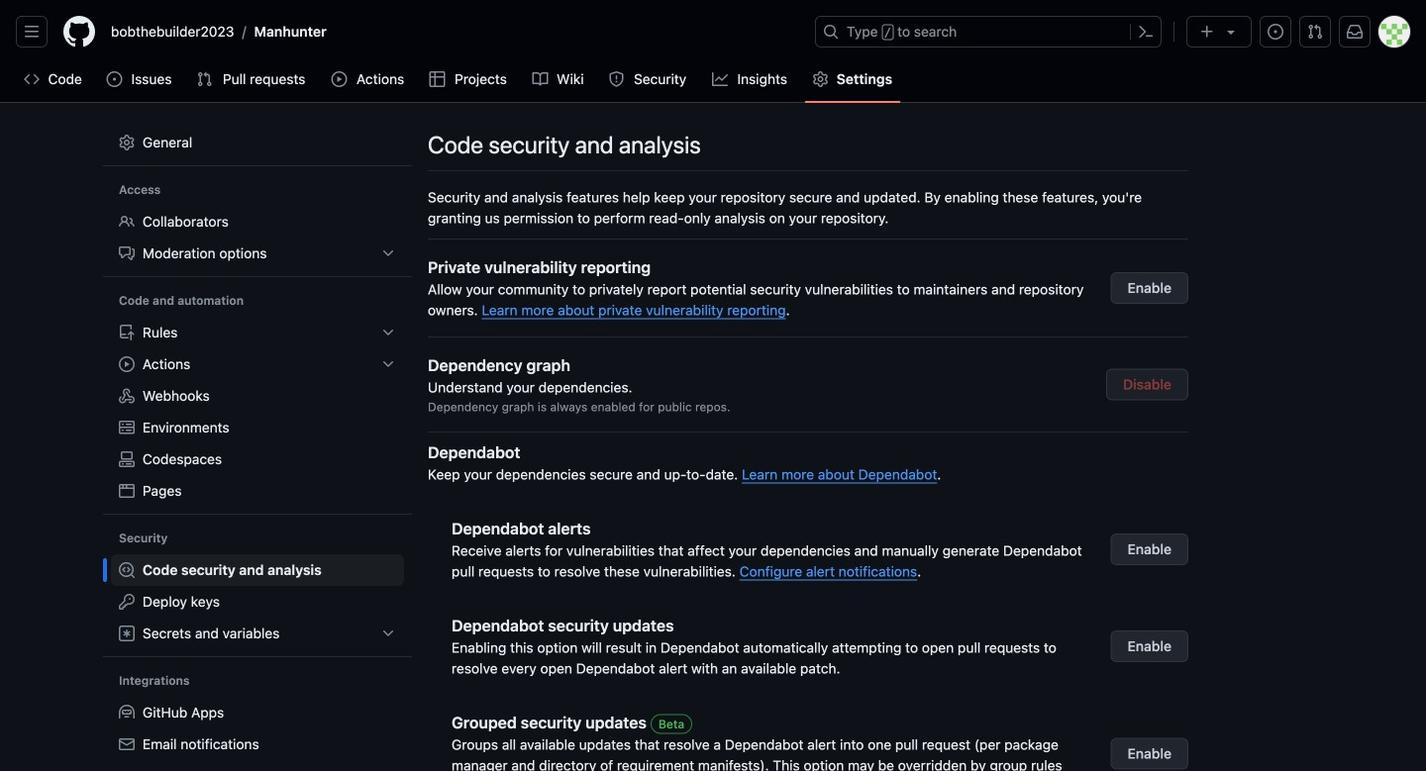 Task type: vqa. For each thing, say whether or not it's contained in the screenshot.
'codescan' image at left bottom
yes



Task type: locate. For each thing, give the bounding box(es) containing it.
mail image
[[119, 737, 135, 753]]

gear image
[[119, 135, 135, 151]]

list
[[103, 16, 803, 48], [111, 206, 404, 269], [111, 317, 404, 507], [111, 555, 404, 650], [111, 697, 404, 761]]

browser image
[[119, 483, 135, 499]]

homepage image
[[63, 16, 95, 48]]

code image
[[24, 71, 40, 87]]

codespaces image
[[119, 452, 135, 468]]

table image
[[430, 71, 445, 87]]

issue opened image
[[106, 71, 122, 87]]

shield image
[[609, 71, 625, 87]]

hubot image
[[119, 705, 135, 721]]

command palette image
[[1138, 24, 1154, 40]]

play image
[[332, 71, 347, 87]]



Task type: describe. For each thing, give the bounding box(es) containing it.
git pull request image
[[197, 71, 213, 87]]

git pull request image
[[1308, 24, 1324, 40]]

issue opened image
[[1268, 24, 1284, 40]]

graph image
[[712, 71, 728, 87]]

codescan image
[[119, 563, 135, 579]]

book image
[[532, 71, 548, 87]]

webhook image
[[119, 388, 135, 404]]

gear image
[[813, 71, 829, 87]]

notifications image
[[1347, 24, 1363, 40]]

triangle down image
[[1223, 24, 1239, 40]]

people image
[[119, 214, 135, 230]]

plus image
[[1200, 24, 1216, 40]]

server image
[[119, 420, 135, 436]]

key image
[[119, 594, 135, 610]]



